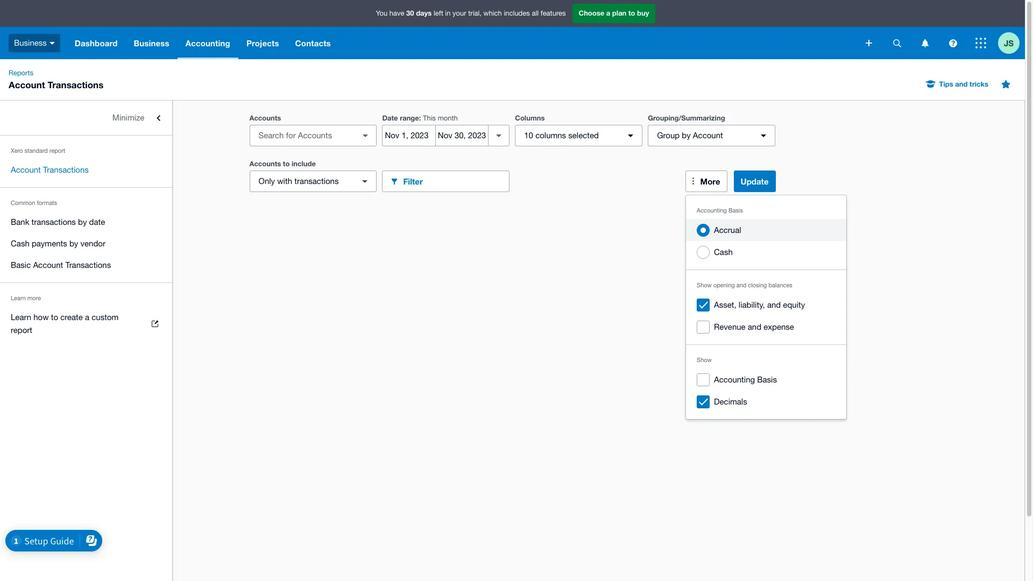 Task type: describe. For each thing, give the bounding box(es) containing it.
custom
[[92, 313, 119, 322]]

opening
[[714, 282, 735, 288]]

account transactions link
[[0, 159, 172, 181]]

includes
[[504, 9, 530, 17]]

by for vendor
[[69, 239, 78, 248]]

basic account transactions link
[[0, 255, 172, 276]]

report inside learn how to create a custom report
[[11, 326, 32, 335]]

and inside tips and tricks button
[[955, 80, 968, 88]]

reports
[[9, 69, 33, 77]]

with
[[277, 177, 292, 186]]

contacts button
[[287, 27, 339, 59]]

payments
[[32, 239, 67, 248]]

balances
[[769, 282, 792, 288]]

cash payments by vendor link
[[0, 233, 172, 255]]

filter button
[[382, 171, 510, 192]]

a inside banner
[[606, 9, 610, 17]]

standard
[[24, 147, 48, 154]]

business button
[[126, 27, 177, 59]]

by inside popup button
[[682, 131, 691, 140]]

transactions inside only with transactions "popup button"
[[294, 177, 339, 186]]

update button
[[734, 171, 776, 192]]

more
[[700, 177, 720, 186]]

list of convenience dates image
[[488, 125, 510, 146]]

you have 30 days left in your trial, which includes all features
[[376, 9, 566, 17]]

to inside learn how to create a custom report
[[51, 313, 58, 322]]

columns
[[515, 114, 545, 122]]

accounts to include
[[249, 159, 316, 168]]

business inside dropdown button
[[134, 38, 169, 48]]

reports link
[[4, 68, 38, 79]]

decimals
[[714, 397, 747, 406]]

in
[[445, 9, 451, 17]]

revenue and expense button
[[686, 316, 846, 338]]

dashboard
[[75, 38, 118, 48]]

contacts
[[295, 38, 331, 48]]

0 vertical spatial to
[[628, 9, 635, 17]]

cash for cash
[[714, 248, 733, 257]]

bank
[[11, 217, 29, 227]]

all
[[532, 9, 539, 17]]

vendor
[[80, 239, 105, 248]]

xero standard report
[[11, 147, 65, 154]]

tips and tricks
[[939, 80, 989, 88]]

tips and tricks button
[[920, 75, 995, 93]]

date
[[89, 217, 105, 227]]

left
[[434, 9, 443, 17]]

closing
[[748, 282, 767, 288]]

liability,
[[739, 300, 765, 309]]

Select end date field
[[436, 125, 488, 146]]

show for show
[[697, 357, 712, 363]]

accounts for accounts
[[249, 114, 281, 122]]

only with transactions
[[259, 177, 339, 186]]

learn for learn more
[[11, 295, 26, 301]]

transactions for reports account transactions
[[48, 79, 103, 90]]

1 vertical spatial accounting
[[697, 207, 727, 214]]

bank transactions by date link
[[0, 211, 172, 233]]

tips
[[939, 80, 953, 88]]

accounting basis button
[[686, 369, 846, 391]]

accounting basis inside button
[[714, 375, 777, 384]]

a inside learn how to create a custom report
[[85, 313, 89, 322]]

trial,
[[468, 9, 482, 17]]

cash button
[[686, 241, 846, 263]]

0 vertical spatial report
[[49, 147, 65, 154]]

svg image inside business popup button
[[49, 42, 55, 45]]

month
[[438, 114, 458, 122]]

common formats
[[11, 200, 57, 206]]

choose a plan to buy
[[579, 9, 649, 17]]

1 vertical spatial to
[[283, 159, 290, 168]]

learn how to create a custom report
[[11, 313, 119, 335]]

buy
[[637, 9, 649, 17]]

more
[[27, 295, 41, 301]]

minimize
[[112, 113, 144, 122]]

asset, liability, and equity
[[714, 300, 805, 309]]

and left closing
[[737, 282, 747, 288]]

accrual button
[[686, 219, 846, 241]]

common
[[11, 200, 35, 206]]

1 vertical spatial transactions
[[43, 165, 89, 174]]

plan
[[612, 9, 627, 17]]

only
[[259, 177, 275, 186]]

expense
[[764, 322, 794, 331]]

cash payments by vendor
[[11, 239, 105, 248]]

10 columns selected
[[524, 131, 599, 140]]

basis inside button
[[757, 375, 777, 384]]

learn how to create a custom report link
[[0, 307, 172, 341]]

:
[[419, 114, 421, 122]]

decimals button
[[686, 391, 846, 413]]

features
[[541, 9, 566, 17]]

accounts for accounts to include
[[249, 159, 281, 168]]



Task type: vqa. For each thing, say whether or not it's contained in the screenshot.
first the show from the top
yes



Task type: locate. For each thing, give the bounding box(es) containing it.
accounting basis
[[697, 207, 743, 214], [714, 375, 777, 384]]

cash for cash payments by vendor
[[11, 239, 29, 248]]

Select start date field
[[383, 125, 435, 146]]

and inside the revenue and expense button
[[748, 322, 761, 331]]

learn inside learn how to create a custom report
[[11, 313, 31, 322]]

to
[[628, 9, 635, 17], [283, 159, 290, 168], [51, 313, 58, 322]]

basic
[[11, 260, 31, 270]]

a right create
[[85, 313, 89, 322]]

open image
[[355, 125, 376, 146]]

accounting basis up decimals
[[714, 375, 777, 384]]

0 horizontal spatial to
[[51, 313, 58, 322]]

0 vertical spatial by
[[682, 131, 691, 140]]

accounts up only
[[249, 159, 281, 168]]

account down xero
[[11, 165, 41, 174]]

xero
[[11, 147, 23, 154]]

report
[[49, 147, 65, 154], [11, 326, 32, 335]]

group by account
[[657, 131, 723, 140]]

projects
[[246, 38, 279, 48]]

projects button
[[238, 27, 287, 59]]

2 vertical spatial accounting
[[714, 375, 755, 384]]

and left equity
[[767, 300, 781, 309]]

account down grouping/summarizing
[[693, 131, 723, 140]]

0 vertical spatial transactions
[[48, 79, 103, 90]]

which
[[484, 9, 502, 17]]

0 vertical spatial basis
[[729, 207, 743, 214]]

accounting basis up accrual
[[697, 207, 743, 214]]

account transactions
[[11, 165, 89, 174]]

accounting inside popup button
[[186, 38, 230, 48]]

2 vertical spatial to
[[51, 313, 58, 322]]

30
[[406, 9, 414, 17]]

1 horizontal spatial business
[[134, 38, 169, 48]]

svg image
[[949, 39, 957, 47], [49, 42, 55, 45]]

equity
[[783, 300, 805, 309]]

2 show from the top
[[697, 357, 712, 363]]

update
[[741, 177, 769, 186]]

revenue
[[714, 322, 746, 331]]

revenue and expense
[[714, 322, 794, 331]]

business inside popup button
[[14, 38, 47, 47]]

basis up accrual
[[729, 207, 743, 214]]

Search for Accounts text field
[[250, 125, 357, 146]]

1 vertical spatial learn
[[11, 313, 31, 322]]

0 horizontal spatial a
[[85, 313, 89, 322]]

svg image
[[976, 38, 986, 48], [893, 39, 901, 47], [922, 39, 929, 47], [866, 40, 872, 46]]

choose
[[579, 9, 604, 17]]

by down grouping/summarizing
[[682, 131, 691, 140]]

0 vertical spatial accounts
[[249, 114, 281, 122]]

by left vendor
[[69, 239, 78, 248]]

0 vertical spatial a
[[606, 9, 610, 17]]

accrual
[[714, 225, 741, 235]]

1 vertical spatial accounts
[[249, 159, 281, 168]]

basic account transactions
[[11, 260, 111, 270]]

filter
[[403, 176, 423, 186]]

js
[[1004, 38, 1014, 48]]

1 vertical spatial show
[[697, 357, 712, 363]]

0 horizontal spatial report
[[11, 326, 32, 335]]

only with transactions button
[[249, 171, 377, 192]]

learn down learn more
[[11, 313, 31, 322]]

banner
[[0, 0, 1025, 59]]

2 vertical spatial by
[[69, 239, 78, 248]]

by for date
[[78, 217, 87, 227]]

to left "buy"
[[628, 9, 635, 17]]

this
[[423, 114, 436, 122]]

0 horizontal spatial cash
[[11, 239, 29, 248]]

remove from favorites image
[[995, 73, 1017, 95]]

js button
[[998, 27, 1025, 59]]

and
[[955, 80, 968, 88], [737, 282, 747, 288], [767, 300, 781, 309], [748, 322, 761, 331]]

1 vertical spatial basis
[[757, 375, 777, 384]]

accounting inside button
[[714, 375, 755, 384]]

accounting button
[[177, 27, 238, 59]]

1 vertical spatial transactions
[[32, 217, 76, 227]]

transactions
[[48, 79, 103, 90], [43, 165, 89, 174], [65, 260, 111, 270]]

cash down bank
[[11, 239, 29, 248]]

0 horizontal spatial business
[[14, 38, 47, 47]]

transactions up minimize "button"
[[48, 79, 103, 90]]

asset, liability, and equity button
[[686, 294, 846, 316]]

account down reports link at the left top of the page
[[9, 79, 45, 90]]

1 vertical spatial a
[[85, 313, 89, 322]]

account down payments
[[33, 260, 63, 270]]

dashboard link
[[67, 27, 126, 59]]

show for show opening and closing balances
[[697, 282, 712, 288]]

and inside asset, liability, and equity button
[[767, 300, 781, 309]]

transactions down xero standard report
[[43, 165, 89, 174]]

1 show from the top
[[697, 282, 712, 288]]

None field
[[249, 125, 377, 146]]

0 horizontal spatial svg image
[[49, 42, 55, 45]]

svg image up tips and tricks button
[[949, 39, 957, 47]]

transactions inside 'link'
[[65, 260, 111, 270]]

report down learn more
[[11, 326, 32, 335]]

a
[[606, 9, 610, 17], [85, 313, 89, 322]]

account inside popup button
[[693, 131, 723, 140]]

1 horizontal spatial a
[[606, 9, 610, 17]]

days
[[416, 9, 432, 17]]

1 vertical spatial by
[[78, 217, 87, 227]]

accounts
[[249, 114, 281, 122], [249, 159, 281, 168]]

and down liability,
[[748, 322, 761, 331]]

transactions inside bank transactions by date link
[[32, 217, 76, 227]]

svg image up reports account transactions
[[49, 42, 55, 45]]

group by account button
[[648, 125, 775, 146]]

account inside 'link'
[[33, 260, 63, 270]]

0 horizontal spatial transactions
[[32, 217, 76, 227]]

accounts up "search for accounts" "text field"
[[249, 114, 281, 122]]

1 horizontal spatial report
[[49, 147, 65, 154]]

include
[[292, 159, 316, 168]]

transactions down cash payments by vendor link
[[65, 260, 111, 270]]

cash down accrual
[[714, 248, 733, 257]]

cash inside button
[[714, 248, 733, 257]]

bank transactions by date
[[11, 217, 105, 227]]

more button
[[685, 171, 727, 192]]

business
[[14, 38, 47, 47], [134, 38, 169, 48]]

to left include
[[283, 159, 290, 168]]

learn for learn how to create a custom report
[[11, 313, 31, 322]]

10
[[524, 131, 533, 140]]

2 learn from the top
[[11, 313, 31, 322]]

list box
[[686, 195, 846, 419]]

1 vertical spatial report
[[11, 326, 32, 335]]

1 learn from the top
[[11, 295, 26, 301]]

1 vertical spatial accounting basis
[[714, 375, 777, 384]]

account inside reports account transactions
[[9, 79, 45, 90]]

learn more
[[11, 295, 41, 301]]

transactions down formats
[[32, 217, 76, 227]]

by left date
[[78, 217, 87, 227]]

date range : this month
[[382, 114, 458, 122]]

0 vertical spatial show
[[697, 282, 712, 288]]

0 horizontal spatial basis
[[729, 207, 743, 214]]

columns
[[536, 131, 566, 140]]

range
[[400, 114, 419, 122]]

1 horizontal spatial to
[[283, 159, 290, 168]]

2 horizontal spatial to
[[628, 9, 635, 17]]

navigation containing dashboard
[[67, 27, 858, 59]]

banner containing js
[[0, 0, 1025, 59]]

2 accounts from the top
[[249, 159, 281, 168]]

0 vertical spatial accounting basis
[[697, 207, 743, 214]]

basis
[[729, 207, 743, 214], [757, 375, 777, 384]]

account
[[9, 79, 45, 90], [693, 131, 723, 140], [11, 165, 41, 174], [33, 260, 63, 270]]

transactions inside reports account transactions
[[48, 79, 103, 90]]

reports account transactions
[[9, 69, 103, 90]]

formats
[[37, 200, 57, 206]]

grouping/summarizing
[[648, 114, 725, 122]]

learn left more
[[11, 295, 26, 301]]

business button
[[0, 27, 67, 59]]

list box containing accrual
[[686, 195, 846, 419]]

transactions down include
[[294, 177, 339, 186]]

group containing accrual
[[686, 195, 846, 419]]

report up "account transactions"
[[49, 147, 65, 154]]

minimize button
[[0, 107, 172, 129]]

accounting
[[186, 38, 230, 48], [697, 207, 727, 214], [714, 375, 755, 384]]

have
[[389, 9, 404, 17]]

1 horizontal spatial svg image
[[949, 39, 957, 47]]

your
[[453, 9, 466, 17]]

0 vertical spatial accounting
[[186, 38, 230, 48]]

show opening and closing balances
[[697, 282, 792, 288]]

a left plan in the top right of the page
[[606, 9, 610, 17]]

1 accounts from the top
[[249, 114, 281, 122]]

to right the "how"
[[51, 313, 58, 322]]

1 horizontal spatial cash
[[714, 248, 733, 257]]

1 horizontal spatial transactions
[[294, 177, 339, 186]]

create
[[60, 313, 83, 322]]

show
[[697, 282, 712, 288], [697, 357, 712, 363]]

0 vertical spatial transactions
[[294, 177, 339, 186]]

1 horizontal spatial basis
[[757, 375, 777, 384]]

selected
[[568, 131, 599, 140]]

0 vertical spatial learn
[[11, 295, 26, 301]]

and right tips
[[955, 80, 968, 88]]

how
[[33, 313, 49, 322]]

transactions for basic account transactions
[[65, 260, 111, 270]]

navigation
[[67, 27, 858, 59]]

group
[[686, 195, 846, 419]]

basis up decimals 'button'
[[757, 375, 777, 384]]

date
[[382, 114, 398, 122]]

2 vertical spatial transactions
[[65, 260, 111, 270]]

by
[[682, 131, 691, 140], [78, 217, 87, 227], [69, 239, 78, 248]]

you
[[376, 9, 388, 17]]



